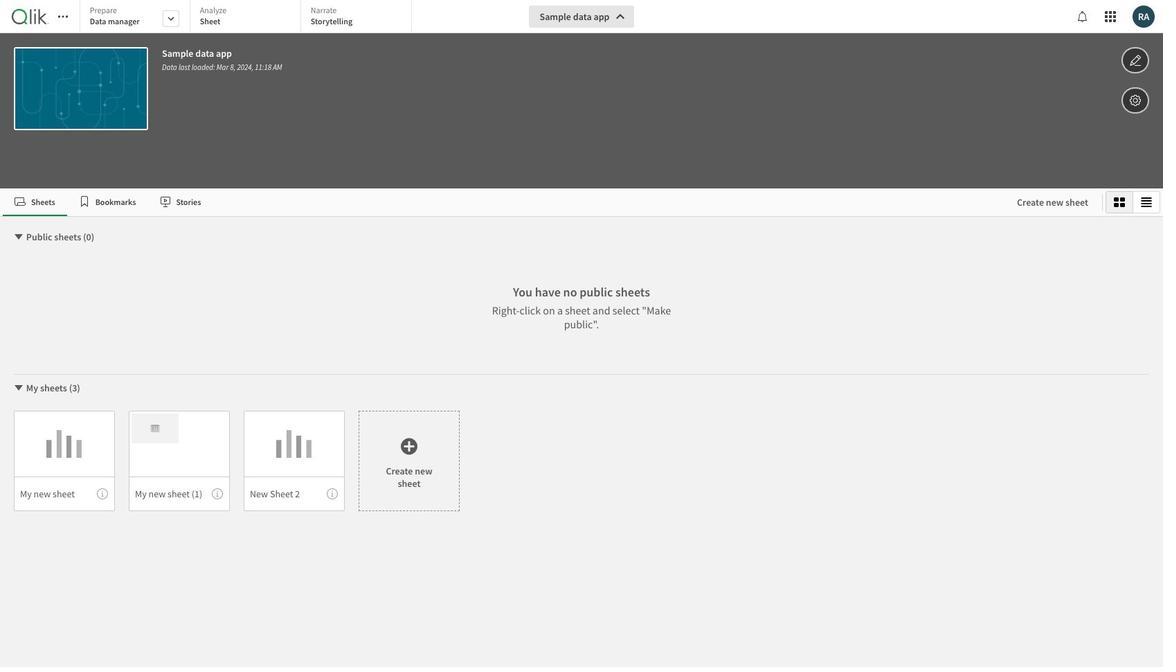 Task type: locate. For each thing, give the bounding box(es) containing it.
menu item for 'my new sheet (1) sheet is selected. press the spacebar or enter key to open my new sheet (1) sheet. use the right and left arrow keys to navigate.' element at the left bottom of page
[[129, 477, 230, 511]]

1 horizontal spatial tooltip
[[212, 488, 223, 499]]

1 menu item from the left
[[14, 477, 115, 511]]

0 horizontal spatial tooltip
[[97, 488, 108, 499]]

1 tooltip from the left
[[97, 488, 108, 499]]

2 horizontal spatial menu item
[[244, 477, 345, 511]]

tooltip for the new sheet 2 sheet is selected. press the spacebar or enter key to open new sheet 2 sheet. use the right and left arrow keys to navigate. "element"
[[327, 488, 338, 499]]

menu item for my new sheet sheet is selected. press the spacebar or enter key to open my new sheet sheet. use the right and left arrow keys to navigate. element
[[14, 477, 115, 511]]

collapse image
[[13, 231, 24, 242]]

tooltip inside the new sheet 2 sheet is selected. press the spacebar or enter key to open new sheet 2 sheet. use the right and left arrow keys to navigate. "element"
[[327, 488, 338, 499]]

0 horizontal spatial menu item
[[14, 477, 115, 511]]

tab list
[[79, 0, 417, 35], [3, 188, 1004, 216]]

0 vertical spatial tab list
[[79, 0, 417, 35]]

2 horizontal spatial tooltip
[[327, 488, 338, 499]]

grid view image
[[1115, 197, 1126, 208]]

tooltip inside 'my new sheet (1) sheet is selected. press the spacebar or enter key to open my new sheet (1) sheet. use the right and left arrow keys to navigate.' element
[[212, 488, 223, 499]]

new sheet 2 sheet is selected. press the spacebar or enter key to open new sheet 2 sheet. use the right and left arrow keys to navigate. element
[[244, 411, 345, 511]]

3 menu item from the left
[[244, 477, 345, 511]]

2 menu item from the left
[[129, 477, 230, 511]]

1 vertical spatial tab list
[[3, 188, 1004, 216]]

tooltip inside my new sheet sheet is selected. press the spacebar or enter key to open my new sheet sheet. use the right and left arrow keys to navigate. element
[[97, 488, 108, 499]]

toolbar
[[0, 0, 1164, 188]]

tooltip
[[97, 488, 108, 499], [212, 488, 223, 499], [327, 488, 338, 499]]

2 tooltip from the left
[[212, 488, 223, 499]]

3 tooltip from the left
[[327, 488, 338, 499]]

menu item
[[14, 477, 115, 511], [129, 477, 230, 511], [244, 477, 345, 511]]

1 horizontal spatial menu item
[[129, 477, 230, 511]]

group
[[1106, 191, 1161, 213]]

application
[[0, 0, 1164, 667]]



Task type: describe. For each thing, give the bounding box(es) containing it.
tooltip for 'my new sheet (1) sheet is selected. press the spacebar or enter key to open my new sheet (1) sheet. use the right and left arrow keys to navigate.' element at the left bottom of page
[[212, 488, 223, 499]]

tooltip for my new sheet sheet is selected. press the spacebar or enter key to open my new sheet sheet. use the right and left arrow keys to navigate. element
[[97, 488, 108, 499]]

collapse image
[[13, 382, 24, 393]]

edit image
[[1130, 52, 1142, 69]]

app options image
[[1130, 92, 1142, 109]]

list view image
[[1142, 197, 1153, 208]]

my new sheet (1) sheet is selected. press the spacebar or enter key to open my new sheet (1) sheet. use the right and left arrow keys to navigate. element
[[129, 411, 230, 511]]

menu item for the new sheet 2 sheet is selected. press the spacebar or enter key to open new sheet 2 sheet. use the right and left arrow keys to navigate. "element"
[[244, 477, 345, 511]]

my new sheet sheet is selected. press the spacebar or enter key to open my new sheet sheet. use the right and left arrow keys to navigate. element
[[14, 411, 115, 511]]



Task type: vqa. For each thing, say whether or not it's contained in the screenshot.
Collapse image
yes



